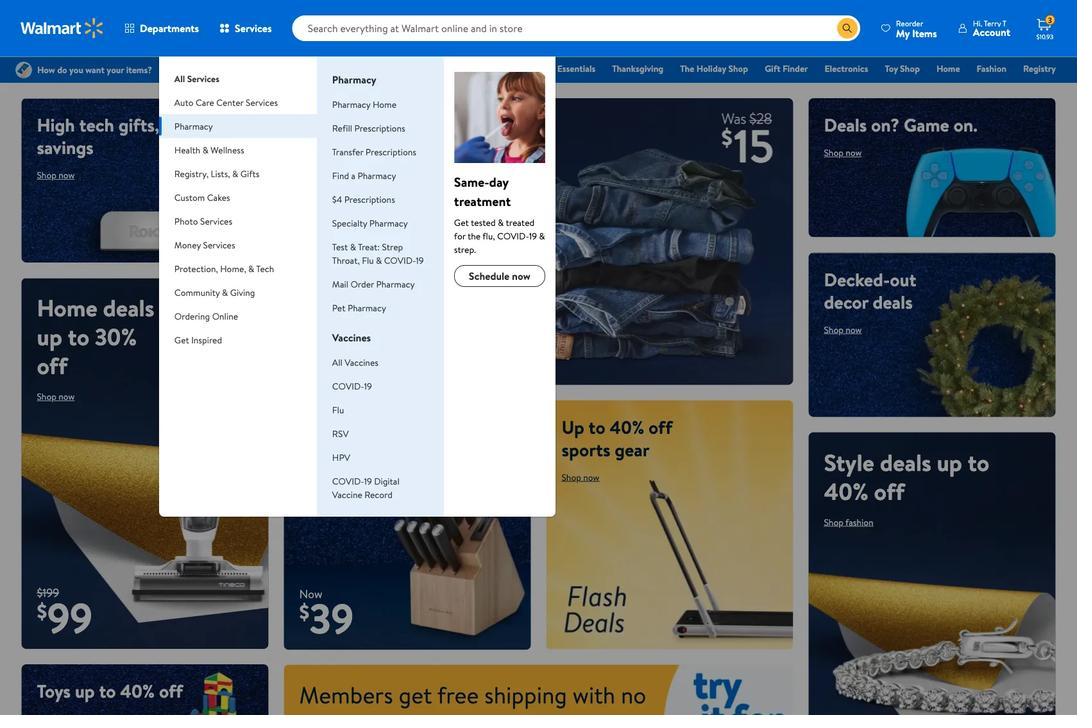 Task type: vqa. For each thing, say whether or not it's contained in the screenshot.


Task type: locate. For each thing, give the bounding box(es) containing it.
departments
[[140, 21, 199, 35]]

1 horizontal spatial flu
[[362, 254, 374, 266]]

& right grocery
[[550, 62, 556, 75]]

home for home
[[937, 62, 961, 75]]

deals inside decked-out decor deals
[[873, 289, 913, 314]]

prescriptions down "refill prescriptions" link on the top
[[366, 145, 417, 158]]

19 inside covid-19 digital vaccine record
[[364, 475, 372, 487]]

specialty pharmacy link
[[332, 217, 408, 229]]

transfer prescriptions link
[[332, 145, 417, 158]]

schedule
[[469, 269, 510, 283]]

toy
[[886, 62, 899, 75]]

save big!
[[299, 279, 458, 336]]

40% inside up to 40% off sports gear
[[610, 414, 645, 440]]

all vaccines link
[[332, 356, 379, 369]]

0 vertical spatial all
[[175, 72, 185, 85]]

$ inside $199 $ 99
[[37, 597, 47, 625]]

0 horizontal spatial get
[[175, 334, 189, 346]]

order
[[351, 278, 374, 290]]

treat:
[[358, 240, 380, 253]]

home for home deals up to 30% off
[[37, 292, 98, 324]]

community & giving
[[175, 286, 255, 299]]

& left tech
[[249, 262, 255, 275]]

1 vertical spatial all
[[332, 356, 343, 369]]

1 vertical spatial flu
[[332, 403, 344, 416]]

savings
[[37, 135, 94, 160]]

shop for deals on? game on.
[[825, 146, 844, 159]]

off
[[37, 350, 68, 382], [649, 414, 673, 440], [875, 475, 905, 507], [159, 679, 183, 704]]

2 horizontal spatial up
[[938, 446, 963, 478]]

$ for 99
[[37, 597, 47, 625]]

get up for
[[454, 216, 469, 229]]

shop for style deals up to 40% off
[[825, 516, 844, 528]]

deals for home deals up to 30% off
[[103, 292, 155, 324]]

shop now link for high tech gifts, huge savings
[[37, 169, 75, 181]]

& inside protection, home, & tech dropdown button
[[249, 262, 255, 275]]

deals right rsv
[[351, 414, 391, 440]]

2 vertical spatial up
[[75, 679, 95, 704]]

one debit link
[[953, 80, 1008, 93]]

auto
[[175, 96, 194, 108]]

$199 $ 99
[[37, 585, 93, 646]]

get left inspired
[[175, 334, 189, 346]]

0 horizontal spatial all
[[175, 72, 185, 85]]

electronics link
[[820, 62, 875, 75]]

home
[[937, 62, 961, 75], [373, 98, 397, 110], [37, 292, 98, 324], [299, 414, 347, 440]]

services up protection, home, & tech
[[203, 238, 235, 251]]

covid- up vaccine
[[332, 475, 364, 487]]

all up covid-19
[[332, 356, 343, 369]]

finder
[[783, 62, 809, 75]]

shop
[[729, 62, 749, 75], [901, 62, 921, 75], [825, 146, 844, 159], [37, 169, 56, 181], [825, 323, 844, 336], [310, 353, 330, 366], [37, 390, 56, 403], [299, 449, 319, 461], [562, 471, 582, 483], [825, 516, 844, 528]]

1 horizontal spatial get
[[454, 216, 469, 229]]

specialty pharmacy
[[332, 217, 408, 229]]

tech
[[79, 112, 114, 137]]

deals for home deals are served
[[351, 414, 391, 440]]

sports
[[562, 437, 611, 462]]

covid- down strep
[[384, 254, 416, 266]]

services for photo services
[[200, 215, 233, 227]]

$4
[[332, 193, 342, 205]]

vaccines up all vaccines link
[[332, 331, 371, 345]]

prescriptions for refill prescriptions
[[355, 122, 406, 134]]

to inside "style deals up to 40% off"
[[969, 446, 990, 478]]

1 horizontal spatial up
[[75, 679, 95, 704]]

toy shop
[[886, 62, 921, 75]]

are
[[395, 414, 420, 440]]

shop now for home deals are served
[[299, 449, 337, 461]]

now $ 39
[[299, 586, 354, 647]]

covid- inside the test & treat: strep throat, flu & covid-19
[[384, 254, 416, 266]]

prescriptions for $4 prescriptions
[[345, 193, 395, 205]]

mail order pharmacy
[[332, 278, 415, 290]]

pharmacy
[[332, 73, 377, 87], [332, 98, 371, 110], [175, 120, 213, 132], [358, 169, 396, 182], [370, 217, 408, 229], [377, 278, 415, 290], [348, 301, 386, 314]]

0 horizontal spatial flu
[[332, 403, 344, 416]]

home deals are served
[[299, 414, 476, 440]]

Search search field
[[293, 15, 861, 41]]

shop now for up to 40% off sports gear
[[562, 471, 600, 483]]

pet pharmacy link
[[332, 301, 386, 314]]

photo services
[[175, 215, 233, 227]]

specialty
[[332, 217, 367, 229]]

& left gifts
[[232, 167, 238, 180]]

home inside home deals up to 30% off
[[37, 292, 98, 324]]

shop now link for save big!
[[299, 349, 358, 370]]

now for home deals are served
[[321, 449, 337, 461]]

tech
[[256, 262, 274, 275]]

gifts,
[[119, 112, 160, 137]]

services down cakes
[[200, 215, 233, 227]]

19
[[529, 230, 537, 242], [416, 254, 424, 266], [364, 380, 372, 392], [364, 475, 372, 487]]

services up care
[[187, 72, 220, 85]]

ordering online button
[[159, 304, 317, 328]]

$ for 39
[[299, 598, 310, 626]]

& inside registry, lists, & gifts dropdown button
[[232, 167, 238, 180]]

out
[[891, 267, 917, 292]]

1 horizontal spatial deals
[[825, 112, 868, 137]]

shop for up to 40% off sports gear
[[562, 471, 582, 483]]

pet pharmacy
[[332, 301, 386, 314]]

deals right decor
[[873, 289, 913, 314]]

& right the tested
[[498, 216, 504, 229]]

1 horizontal spatial $
[[299, 598, 310, 626]]

covid- down treated
[[498, 230, 529, 242]]

search icon image
[[843, 23, 853, 33]]

now for save big!
[[332, 353, 348, 366]]

shop now link
[[825, 146, 862, 159], [37, 169, 75, 181], [825, 323, 862, 336], [299, 349, 358, 370], [37, 390, 75, 403], [299, 449, 337, 461], [562, 471, 600, 483]]

services
[[235, 21, 272, 35], [187, 72, 220, 85], [246, 96, 278, 108], [200, 215, 233, 227], [203, 238, 235, 251]]

39
[[310, 590, 354, 647]]

all services link
[[159, 56, 317, 91]]

19 down treated
[[529, 230, 537, 242]]

custom
[[175, 191, 205, 204]]

the holiday shop
[[681, 62, 749, 75]]

& left giving
[[222, 286, 228, 299]]

shop now
[[825, 146, 862, 159], [37, 169, 75, 181], [825, 323, 862, 336], [310, 353, 348, 366], [37, 390, 75, 403], [299, 449, 337, 461], [562, 471, 600, 483]]

19 left the strep.
[[416, 254, 424, 266]]

departments button
[[114, 13, 209, 44]]

deals left the on?
[[825, 112, 868, 137]]

all inside "link"
[[175, 72, 185, 85]]

get
[[454, 216, 469, 229], [175, 334, 189, 346]]

vaccines up covid-19
[[345, 356, 379, 369]]

shop for home deals up to 30% off
[[37, 390, 56, 403]]

deals left the ordering
[[103, 292, 155, 324]]

style deals up to 40% off
[[825, 446, 990, 507]]

19 up record
[[364, 475, 372, 487]]

1 horizontal spatial all
[[332, 356, 343, 369]]

1 horizontal spatial 40%
[[610, 414, 645, 440]]

3
[[1049, 15, 1053, 25]]

fashion link
[[972, 62, 1013, 75]]

1 vertical spatial 40%
[[825, 475, 869, 507]]

off inside "style deals up to 40% off"
[[875, 475, 905, 507]]

up inside "style deals up to 40% off"
[[938, 446, 963, 478]]

online
[[212, 310, 238, 322]]

0 vertical spatial flu
[[362, 254, 374, 266]]

2 vertical spatial prescriptions
[[345, 193, 395, 205]]

0 vertical spatial prescriptions
[[355, 122, 406, 134]]

1 vertical spatial up
[[938, 446, 963, 478]]

now for up to 40% off sports gear
[[584, 471, 600, 483]]

covid- inside covid-19 digital vaccine record
[[332, 475, 364, 487]]

for
[[454, 230, 466, 242]]

& down treat:
[[376, 254, 382, 266]]

pharmacy button
[[159, 114, 317, 138]]

30%
[[95, 321, 137, 353]]

all services
[[175, 72, 220, 85]]

$ inside now $ 39
[[299, 598, 310, 626]]

deals right 'style'
[[881, 446, 932, 478]]

services right center at the left top of the page
[[246, 96, 278, 108]]

toy shop link
[[880, 62, 926, 75]]

prescriptions up specialty pharmacy link
[[345, 193, 395, 205]]

test & treat: strep throat, flu & covid-19 link
[[332, 240, 424, 266]]

0 vertical spatial deals
[[478, 62, 499, 75]]

thanksgiving link
[[607, 62, 670, 75]]

up
[[562, 414, 585, 440]]

flu
[[362, 254, 374, 266], [332, 403, 344, 416]]

2 horizontal spatial 40%
[[825, 475, 869, 507]]

& right health
[[203, 143, 209, 156]]

thanksgiving
[[613, 62, 664, 75]]

covid- inside same-day treatment get tested & treated for the flu, covid-19 & strep.
[[498, 230, 529, 242]]

shop now link for home deals up to 30% off
[[37, 390, 75, 403]]

1 vertical spatial get
[[175, 334, 189, 346]]

0 horizontal spatial up
[[37, 321, 62, 353]]

shop for home deals are served
[[299, 449, 319, 461]]

inspired
[[191, 334, 222, 346]]

throat,
[[332, 254, 360, 266]]

gift finder link
[[760, 62, 814, 75]]

up inside home deals up to 30% off
[[37, 321, 62, 353]]

0 vertical spatial 40%
[[610, 414, 645, 440]]

pharmacy up pharmacy home link
[[332, 73, 377, 87]]

giving
[[230, 286, 255, 299]]

deals right the friday
[[478, 62, 499, 75]]

pharmacy down order
[[348, 301, 386, 314]]

services inside dropdown button
[[200, 215, 233, 227]]

$
[[37, 597, 47, 625], [299, 598, 310, 626]]

$4 prescriptions
[[332, 193, 395, 205]]

off inside up to 40% off sports gear
[[649, 414, 673, 440]]

flu up rsv
[[332, 403, 344, 416]]

photo
[[175, 215, 198, 227]]

0 horizontal spatial 40%
[[120, 679, 155, 704]]

served
[[424, 414, 476, 440]]

tested
[[471, 216, 496, 229]]

reorder my items
[[897, 18, 938, 40]]

registry, lists, & gifts
[[175, 167, 260, 180]]

get inside same-day treatment get tested & treated for the flu, covid-19 & strep.
[[454, 216, 469, 229]]

flu down treat:
[[362, 254, 374, 266]]

0 vertical spatial get
[[454, 216, 469, 229]]

shop now link for decked-out decor deals
[[825, 323, 862, 336]]

electronics
[[825, 62, 869, 75]]

19 inside same-day treatment get tested & treated for the flu, covid-19 & strep.
[[529, 230, 537, 242]]

0 vertical spatial up
[[37, 321, 62, 353]]

& right flu,
[[539, 230, 545, 242]]

0 horizontal spatial $
[[37, 597, 47, 625]]

shop now for home deals up to 30% off
[[37, 390, 75, 403]]

treatment
[[454, 192, 511, 210]]

mail order pharmacy link
[[332, 278, 415, 290]]

& inside grocery & essentials link
[[550, 62, 556, 75]]

deals inside home deals up to 30% off
[[103, 292, 155, 324]]

shop now for high tech gifts, huge savings
[[37, 169, 75, 181]]

pharmacy inside dropdown button
[[175, 120, 213, 132]]

pharmacy up health
[[175, 120, 213, 132]]

on.
[[954, 112, 978, 137]]

gift finder
[[765, 62, 809, 75]]

2 vertical spatial 40%
[[120, 679, 155, 704]]

services up all services "link"
[[235, 21, 272, 35]]

to inside home deals up to 30% off
[[68, 321, 89, 353]]

deals inside "style deals up to 40% off"
[[881, 446, 932, 478]]

all up auto
[[175, 72, 185, 85]]

now for home deals up to 30% off
[[59, 390, 75, 403]]

Walmart Site-Wide search field
[[293, 15, 861, 41]]

pharmacy image
[[454, 72, 546, 163]]

prescriptions up transfer prescriptions link
[[355, 122, 406, 134]]

to
[[68, 321, 89, 353], [589, 414, 606, 440], [969, 446, 990, 478], [99, 679, 116, 704]]

gifts
[[241, 167, 260, 180]]

1 vertical spatial prescriptions
[[366, 145, 417, 158]]

services inside dropdown button
[[246, 96, 278, 108]]

services inside "link"
[[187, 72, 220, 85]]

services inside "dropdown button"
[[203, 238, 235, 251]]



Task type: describe. For each thing, give the bounding box(es) containing it.
same-
[[454, 173, 490, 191]]

pharmacy home link
[[332, 98, 397, 110]]

order
[[299, 708, 354, 715]]

now
[[299, 586, 323, 602]]

decked-out decor deals
[[825, 267, 917, 314]]

shipping
[[485, 679, 568, 711]]

now for decked-out decor deals
[[846, 323, 862, 336]]

holiday
[[697, 62, 727, 75]]

was dollar $199, now dollar 99 group
[[22, 585, 93, 649]]

0 vertical spatial vaccines
[[332, 331, 371, 345]]

community
[[175, 286, 220, 299]]

refill prescriptions
[[332, 122, 406, 134]]

40% inside "style deals up to 40% off"
[[825, 475, 869, 507]]

test & treat: strep throat, flu & covid-19
[[332, 240, 424, 266]]

all for all services
[[175, 72, 185, 85]]

home deals up to 30% off
[[37, 292, 155, 382]]

& inside health & wellness dropdown button
[[203, 143, 209, 156]]

grocery & essentials
[[516, 62, 596, 75]]

pharmacy right order
[[377, 278, 415, 290]]

record
[[365, 488, 393, 501]]

shop for save big!
[[310, 353, 330, 366]]

black friday deals
[[428, 62, 499, 75]]

deals on? game on.
[[825, 112, 978, 137]]

care
[[196, 96, 214, 108]]

save
[[299, 279, 382, 336]]

fashion
[[846, 516, 874, 528]]

services inside popup button
[[235, 21, 272, 35]]

black friday deals link
[[423, 62, 505, 75]]

one
[[958, 80, 978, 93]]

big!
[[391, 279, 458, 336]]

shop for high tech gifts, huge savings
[[37, 169, 56, 181]]

no
[[621, 679, 647, 711]]

registry
[[1024, 62, 1057, 75]]

$199
[[37, 585, 59, 601]]

19 inside the test & treat: strep throat, flu & covid-19
[[416, 254, 424, 266]]

t
[[1003, 18, 1007, 29]]

hi,
[[974, 18, 983, 29]]

covid-19 digital vaccine record
[[332, 475, 400, 501]]

mail
[[332, 278, 349, 290]]

shop fashion
[[825, 516, 874, 528]]

grocery
[[516, 62, 547, 75]]

flu inside the test & treat: strep throat, flu & covid-19
[[362, 254, 374, 266]]

health & wellness button
[[159, 138, 317, 162]]

shop now for decked-out decor deals
[[825, 323, 862, 336]]

pharmacy up strep
[[370, 217, 408, 229]]

off inside home deals up to 30% off
[[37, 350, 68, 382]]

0 horizontal spatial deals
[[478, 62, 499, 75]]

1 vertical spatial deals
[[825, 112, 868, 137]]

services for all services
[[187, 72, 220, 85]]

a
[[351, 169, 356, 182]]

protection,
[[175, 262, 218, 275]]

registry,
[[175, 167, 209, 180]]

services for money services
[[203, 238, 235, 251]]

deals for style deals up to 40% off
[[881, 446, 932, 478]]

up for home deals up to 30% off
[[37, 321, 62, 353]]

terry
[[985, 18, 1002, 29]]

high tech gifts, huge savings
[[37, 112, 203, 160]]

shop now link for home deals are served
[[299, 449, 337, 461]]

walmart+ link
[[1013, 80, 1062, 93]]

custom cakes
[[175, 191, 230, 204]]

the
[[681, 62, 695, 75]]

gift
[[765, 62, 781, 75]]

& right test
[[350, 240, 356, 253]]

all for all vaccines
[[332, 356, 343, 369]]

services button
[[209, 13, 282, 44]]

covid-19
[[332, 380, 372, 392]]

99
[[47, 589, 93, 646]]

gear
[[615, 437, 650, 462]]

pharmacy home
[[332, 98, 397, 110]]

members
[[299, 679, 393, 711]]

19 down all vaccines
[[364, 380, 372, 392]]

1 vertical spatial vaccines
[[345, 356, 379, 369]]

black
[[428, 62, 450, 75]]

rsv link
[[332, 427, 349, 440]]

refill prescriptions link
[[332, 122, 406, 134]]

my
[[897, 26, 910, 40]]

test
[[332, 240, 348, 253]]

transfer
[[332, 145, 364, 158]]

shop now link for deals on? game on.
[[825, 146, 862, 159]]

ordering online
[[175, 310, 238, 322]]

on?
[[872, 112, 900, 137]]

walmart image
[[21, 18, 104, 39]]

to inside up to 40% off sports gear
[[589, 414, 606, 440]]

now for high tech gifts, huge savings
[[59, 169, 75, 181]]

the
[[468, 230, 481, 242]]

now dollar 39 null group
[[284, 586, 354, 650]]

get inside 'dropdown button'
[[175, 334, 189, 346]]

wellness
[[211, 143, 244, 156]]

find
[[332, 169, 349, 182]]

community & giving button
[[159, 281, 317, 304]]

& inside community & giving dropdown button
[[222, 286, 228, 299]]

shop now link for up to 40% off sports gear
[[562, 471, 600, 483]]

pet
[[332, 301, 346, 314]]

registry link
[[1018, 62, 1062, 75]]

get
[[399, 679, 433, 711]]

covid- down all vaccines
[[332, 380, 364, 392]]

get inspired
[[175, 334, 222, 346]]

shop now for save big!
[[310, 353, 348, 366]]

registry, lists, & gifts button
[[159, 162, 317, 186]]

now for deals on? game on.
[[846, 146, 862, 159]]

rsv
[[332, 427, 349, 440]]

pharmacy right a
[[358, 169, 396, 182]]

game
[[905, 112, 950, 137]]

transfer prescriptions
[[332, 145, 417, 158]]

pharmacy up refill
[[332, 98, 371, 110]]

shop fashion link
[[825, 516, 874, 528]]

members get free shipping with no order minimum!
[[299, 679, 647, 715]]

protection, home, & tech
[[175, 262, 274, 275]]

auto care center services
[[175, 96, 278, 108]]

up for style deals up to 40% off
[[938, 446, 963, 478]]

shop for decked-out decor deals
[[825, 323, 844, 336]]

money services button
[[159, 233, 317, 257]]

reorder
[[897, 18, 924, 29]]

treated
[[506, 216, 535, 229]]

photo services button
[[159, 209, 317, 233]]

health & wellness
[[175, 143, 244, 156]]

prescriptions for transfer prescriptions
[[366, 145, 417, 158]]

shop now for deals on? game on.
[[825, 146, 862, 159]]

free
[[438, 679, 479, 711]]

home for home deals are served
[[299, 414, 347, 440]]

strep
[[382, 240, 403, 253]]

$4 prescriptions link
[[332, 193, 395, 205]]



